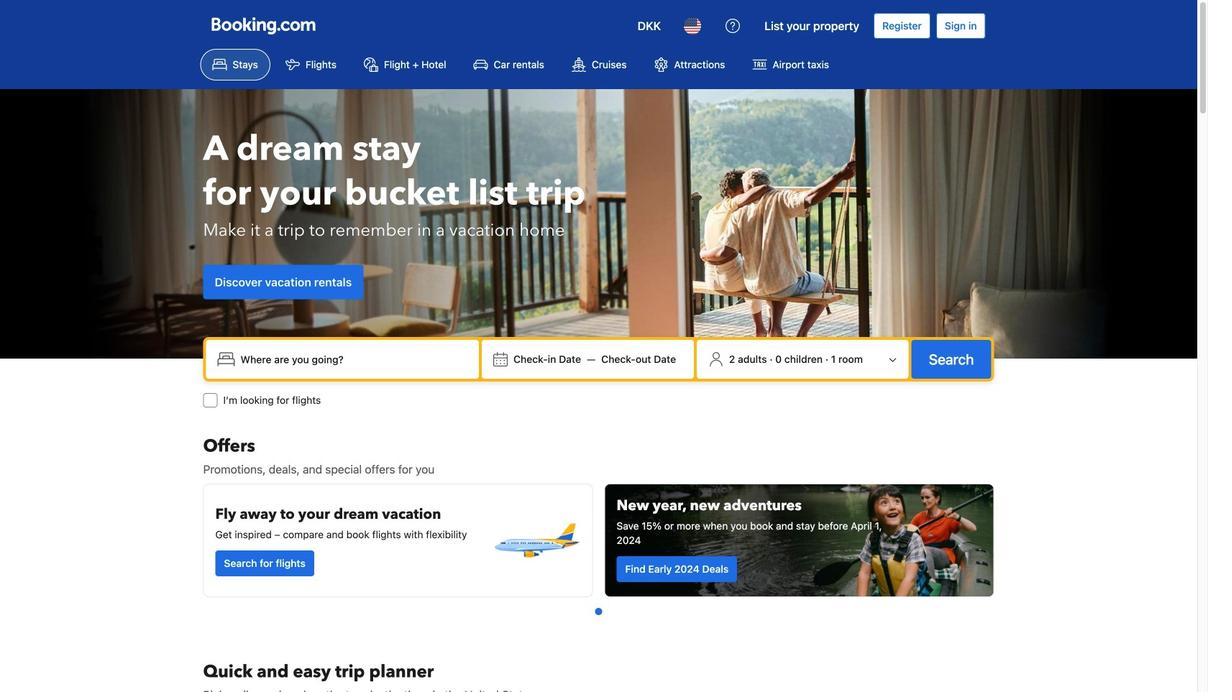 Task type: describe. For each thing, give the bounding box(es) containing it.
fly away to your dream vacation image
[[492, 496, 581, 586]]

Where are you going? field
[[235, 347, 473, 373]]



Task type: vqa. For each thing, say whether or not it's contained in the screenshot.
Progress Bar
yes



Task type: locate. For each thing, give the bounding box(es) containing it.
main content
[[197, 435, 1000, 693]]

progress bar
[[595, 609, 602, 616]]

a young girl and woman kayak on a river image
[[605, 485, 994, 597]]

booking.com image
[[212, 17, 315, 35]]



